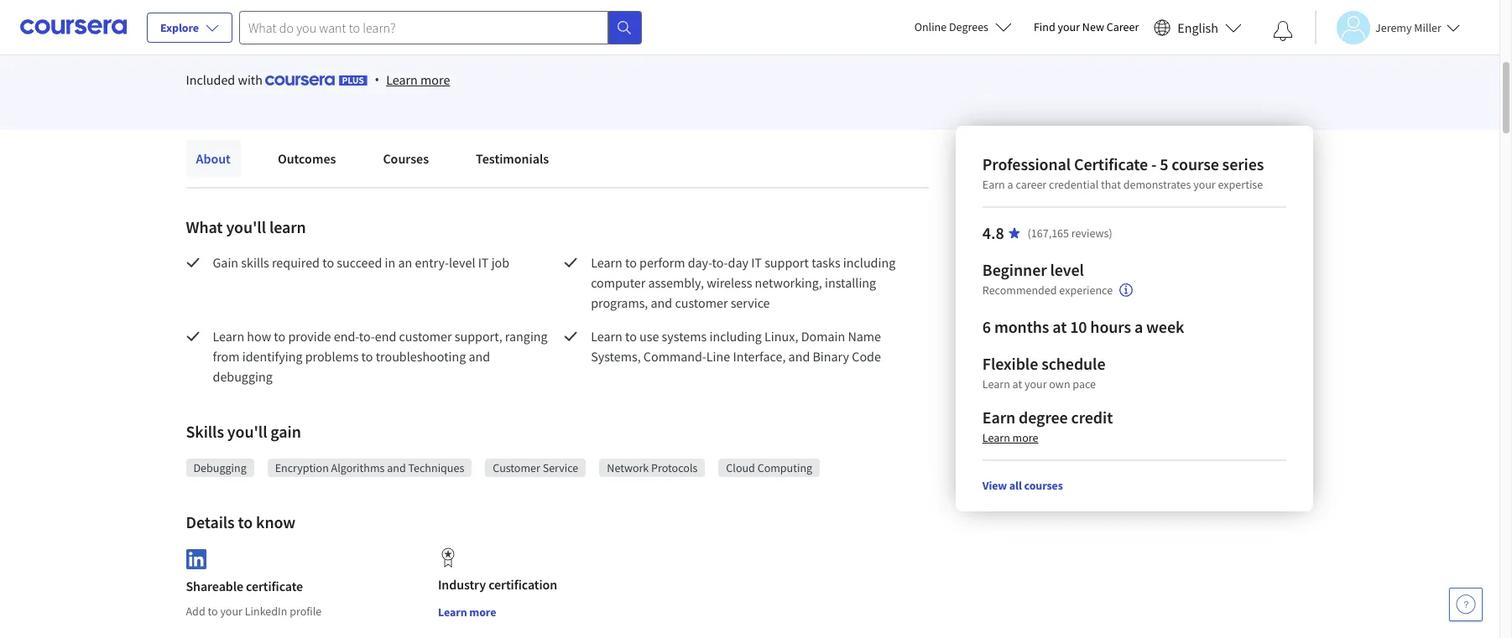 Task type: locate. For each thing, give the bounding box(es) containing it.
an
[[398, 254, 412, 271]]

schedule
[[1042, 353, 1106, 374]]

succeed
[[337, 254, 382, 271]]

a left week
[[1135, 316, 1144, 337]]

to inside the "learn to use systems including linux, domain name systems, command-line interface, and binary code"
[[625, 328, 637, 345]]

earn inside professional certificate - 5 course series earn a career credential that demonstrates your expertise
[[983, 177, 1005, 192]]

1 horizontal spatial a
[[1135, 316, 1144, 337]]

-
[[1152, 154, 1157, 175]]

to left succeed
[[323, 254, 334, 271]]

What do you want to learn? text field
[[239, 10, 609, 44]]

domain
[[801, 328, 846, 345]]

know
[[256, 512, 296, 533]]

• learn more
[[375, 71, 450, 89]]

to right how
[[274, 328, 286, 345]]

job
[[492, 254, 510, 271]]

level up experience
[[1051, 259, 1084, 280]]

and
[[651, 295, 673, 311], [469, 348, 490, 365], [789, 348, 810, 365], [387, 461, 406, 476]]

1,372,654
[[186, 11, 244, 28]]

testimonials
[[476, 150, 549, 167]]

1 horizontal spatial at
[[1053, 316, 1067, 337]]

earn degree credit learn more
[[983, 407, 1113, 446]]

learn inside flexible schedule learn at your own pace
[[983, 377, 1011, 392]]

from
[[213, 348, 240, 365]]

0 vertical spatial at
[[1053, 316, 1067, 337]]

earn left career
[[983, 177, 1005, 192]]

0 horizontal spatial more
[[421, 71, 450, 88]]

to left know
[[238, 512, 253, 533]]

1 vertical spatial to-
[[359, 328, 375, 345]]

wireless
[[707, 275, 752, 291]]

learn up from
[[213, 328, 244, 345]]

miller
[[1415, 20, 1442, 35]]

1 horizontal spatial learn more link
[[983, 431, 1039, 446]]

0 vertical spatial a
[[1008, 177, 1014, 192]]

10
[[1070, 316, 1087, 337]]

use
[[640, 328, 659, 345]]

0 horizontal spatial to-
[[359, 328, 375, 345]]

tasks
[[812, 254, 841, 271]]

learn more link right •
[[386, 70, 450, 90]]

provide
[[288, 328, 331, 345]]

0 vertical spatial including
[[843, 254, 896, 271]]

1 vertical spatial more
[[1013, 431, 1039, 446]]

more down what do you want to learn? text field
[[421, 71, 450, 88]]

information about difficulty level pre-requisites. image
[[1120, 284, 1133, 297]]

customer
[[675, 295, 728, 311], [399, 328, 452, 345]]

1,372,654 already enrolled
[[186, 11, 338, 28]]

expertise
[[1218, 177, 1264, 192]]

with
[[238, 71, 263, 88]]

1 earn from the top
[[983, 177, 1005, 192]]

1 horizontal spatial it
[[751, 254, 762, 271]]

0 vertical spatial earn
[[983, 177, 1005, 192]]

jeremy
[[1376, 20, 1412, 35]]

ranging
[[505, 328, 548, 345]]

your inside professional certificate - 5 course series earn a career credential that demonstrates your expertise
[[1194, 177, 1216, 192]]

more
[[421, 71, 450, 88], [1013, 431, 1039, 446], [469, 605, 496, 620]]

and down support,
[[469, 348, 490, 365]]

online
[[915, 19, 947, 34]]

and down assembly,
[[651, 295, 673, 311]]

coursera image
[[20, 14, 127, 41]]

linux,
[[765, 328, 799, 345]]

skills
[[186, 421, 224, 442]]

your right 'find' on the right top of page
[[1058, 19, 1080, 34]]

your down course
[[1194, 177, 1216, 192]]

1 vertical spatial you'll
[[227, 421, 267, 442]]

1 horizontal spatial including
[[843, 254, 896, 271]]

week
[[1147, 316, 1185, 337]]

protocols
[[651, 461, 698, 476]]

0 vertical spatial more
[[421, 71, 450, 88]]

0 vertical spatial to-
[[712, 254, 728, 271]]

learn up systems,
[[591, 328, 623, 345]]

credit
[[1072, 407, 1113, 428]]

learn to use systems including linux, domain name systems, command-line interface, and binary code
[[591, 328, 884, 365]]

to left the use
[[625, 328, 637, 345]]

learn inside learn to perform day-to-day it support tasks including computer assembly, wireless networking, installing programs, and customer service
[[591, 254, 623, 271]]

1 horizontal spatial to-
[[712, 254, 728, 271]]

and down linux,
[[789, 348, 810, 365]]

0 horizontal spatial level
[[449, 254, 476, 271]]

learn up computer
[[591, 254, 623, 271]]

flexible
[[983, 353, 1039, 374]]

career
[[1107, 19, 1139, 34]]

at left 10
[[1053, 316, 1067, 337]]

testimonials link
[[466, 140, 559, 177]]

systems
[[662, 328, 707, 345]]

level left job
[[449, 254, 476, 271]]

earn left degree
[[983, 407, 1016, 428]]

learn more link for degree
[[983, 431, 1039, 446]]

recommended
[[983, 283, 1057, 298]]

cloud computing
[[726, 461, 813, 476]]

more inside • learn more
[[421, 71, 450, 88]]

your down shareable certificate
[[220, 604, 243, 619]]

to
[[323, 254, 334, 271], [625, 254, 637, 271], [274, 328, 286, 345], [625, 328, 637, 345], [361, 348, 373, 365], [238, 512, 253, 533], [208, 604, 218, 619]]

more down industry certification
[[469, 605, 496, 620]]

learn down flexible
[[983, 377, 1011, 392]]

name
[[848, 328, 881, 345]]

view
[[983, 478, 1007, 494]]

and right algorithms
[[387, 461, 406, 476]]

including up installing on the top right of page
[[843, 254, 896, 271]]

online degrees button
[[901, 8, 1026, 45]]

profile
[[290, 604, 322, 619]]

1 vertical spatial at
[[1013, 377, 1023, 392]]

0 vertical spatial you'll
[[226, 217, 266, 238]]

find
[[1034, 19, 1056, 34]]

customer service
[[493, 461, 579, 476]]

jeremy miller
[[1376, 20, 1442, 35]]

customer
[[493, 461, 541, 476]]

hours
[[1091, 316, 1132, 337]]

2 earn from the top
[[983, 407, 1016, 428]]

how
[[247, 328, 271, 345]]

1 vertical spatial including
[[710, 328, 762, 345]]

cloud
[[726, 461, 755, 476]]

find your new career link
[[1026, 17, 1148, 38]]

reviews)
[[1072, 226, 1113, 241]]

to- right provide
[[359, 328, 375, 345]]

0 horizontal spatial customer
[[399, 328, 452, 345]]

2 it from the left
[[751, 254, 762, 271]]

it inside learn to perform day-to-day it support tasks including computer assembly, wireless networking, installing programs, and customer service
[[751, 254, 762, 271]]

2 horizontal spatial more
[[1013, 431, 1039, 446]]

0 vertical spatial customer
[[675, 295, 728, 311]]

0 horizontal spatial learn more link
[[386, 70, 450, 90]]

a left career
[[1008, 177, 1014, 192]]

learn inside earn degree credit learn more
[[983, 431, 1011, 446]]

already
[[246, 11, 288, 28]]

find your new career
[[1034, 19, 1139, 34]]

it
[[478, 254, 489, 271], [751, 254, 762, 271]]

including inside the "learn to use systems including linux, domain name systems, command-line interface, and binary code"
[[710, 328, 762, 345]]

what
[[186, 217, 223, 238]]

linkedin
[[245, 604, 287, 619]]

1 vertical spatial a
[[1135, 316, 1144, 337]]

more inside button
[[469, 605, 496, 620]]

1 vertical spatial learn more link
[[983, 431, 1039, 446]]

learn down industry
[[438, 605, 467, 620]]

learn more link down degree
[[983, 431, 1039, 446]]

0 horizontal spatial a
[[1008, 177, 1014, 192]]

more inside earn degree credit learn more
[[1013, 431, 1039, 446]]

it right day
[[751, 254, 762, 271]]

english button
[[1148, 0, 1249, 55]]

5
[[1160, 154, 1169, 175]]

you'll up skills
[[226, 217, 266, 238]]

1 vertical spatial earn
[[983, 407, 1016, 428]]

shareable
[[186, 578, 243, 595]]

coursera plus image
[[265, 76, 368, 86]]

techniques
[[408, 461, 464, 476]]

day-
[[688, 254, 712, 271]]

2 vertical spatial more
[[469, 605, 496, 620]]

end-
[[334, 328, 359, 345]]

algorithms
[[331, 461, 385, 476]]

credential
[[1049, 177, 1099, 192]]

your left own
[[1025, 377, 1047, 392]]

customer up troubleshooting at left bottom
[[399, 328, 452, 345]]

enrolled
[[291, 11, 338, 28]]

to- up wireless
[[712, 254, 728, 271]]

0 horizontal spatial it
[[478, 254, 489, 271]]

you'll left 'gain'
[[227, 421, 267, 442]]

0 vertical spatial learn more link
[[386, 70, 450, 90]]

it left job
[[478, 254, 489, 271]]

including up line
[[710, 328, 762, 345]]

6 months at 10 hours a week
[[983, 316, 1185, 337]]

at down flexible
[[1013, 377, 1023, 392]]

including inside learn to perform day-to-day it support tasks including computer assembly, wireless networking, installing programs, and customer service
[[843, 254, 896, 271]]

customer down assembly,
[[675, 295, 728, 311]]

0 horizontal spatial at
[[1013, 377, 1023, 392]]

you'll for what
[[226, 217, 266, 238]]

more down degree
[[1013, 431, 1039, 446]]

1 vertical spatial customer
[[399, 328, 452, 345]]

None search field
[[239, 10, 642, 44]]

you'll
[[226, 217, 266, 238], [227, 421, 267, 442]]

networking,
[[755, 275, 823, 291]]

included
[[186, 71, 235, 88]]

learn right •
[[386, 71, 418, 88]]

learn how to provide end-to-end customer support, ranging from identifying problems to troubleshooting and debugging
[[213, 328, 551, 385]]

learn more link
[[386, 70, 450, 90], [983, 431, 1039, 446]]

1 horizontal spatial customer
[[675, 295, 728, 311]]

to up computer
[[625, 254, 637, 271]]

learn up view
[[983, 431, 1011, 446]]

1 horizontal spatial more
[[469, 605, 496, 620]]

0 horizontal spatial including
[[710, 328, 762, 345]]

demonstrates
[[1124, 177, 1192, 192]]

debugging
[[213, 369, 273, 385]]



Task type: describe. For each thing, give the bounding box(es) containing it.
to- inside learn to perform day-to-day it support tasks including computer assembly, wireless networking, installing programs, and customer service
[[712, 254, 728, 271]]

systems,
[[591, 348, 641, 365]]

required
[[272, 254, 320, 271]]

assembly,
[[648, 275, 704, 291]]

view all courses
[[983, 478, 1063, 494]]

degree
[[1019, 407, 1068, 428]]

computing
[[758, 461, 813, 476]]

learn more
[[438, 605, 496, 620]]

learn inside • learn more
[[386, 71, 418, 88]]

line
[[707, 348, 731, 365]]

problems
[[305, 348, 359, 365]]

explore button
[[147, 13, 233, 43]]

professional
[[983, 154, 1071, 175]]

(167,165
[[1028, 226, 1070, 241]]

encryption
[[275, 461, 329, 476]]

pace
[[1073, 377, 1096, 392]]

gain skills required to succeed in an entry-level it job
[[213, 254, 510, 271]]

network
[[607, 461, 649, 476]]

support,
[[455, 328, 503, 345]]

shareable certificate
[[186, 578, 303, 595]]

learn inside learn how to provide end-to-end customer support, ranging from identifying problems to troubleshooting and debugging
[[213, 328, 244, 345]]

4.8
[[983, 222, 1004, 243]]

learn inside button
[[438, 605, 467, 620]]

to right the problems at the left of page
[[361, 348, 373, 365]]

beginner
[[983, 259, 1047, 280]]

customer inside learn how to provide end-to-end customer support, ranging from identifying problems to troubleshooting and debugging
[[399, 328, 452, 345]]

included with
[[186, 71, 265, 88]]

perform
[[640, 254, 685, 271]]

entry-
[[415, 254, 449, 271]]

courses link
[[373, 140, 439, 177]]

what you'll learn
[[186, 217, 306, 238]]

6
[[983, 316, 991, 337]]

your inside 'link'
[[1058, 19, 1080, 34]]

explore
[[160, 20, 199, 35]]

add to your linkedin profile
[[186, 604, 322, 619]]

•
[[375, 71, 380, 89]]

to right add
[[208, 604, 218, 619]]

learn
[[269, 217, 306, 238]]

your inside flexible schedule learn at your own pace
[[1025, 377, 1047, 392]]

industry certification
[[438, 577, 557, 593]]

about link
[[186, 140, 241, 177]]

courses
[[383, 150, 429, 167]]

professional certificate - 5 course series earn a career credential that demonstrates your expertise
[[983, 154, 1264, 192]]

and inside learn to perform day-to-day it support tasks including computer assembly, wireless networking, installing programs, and customer service
[[651, 295, 673, 311]]

skills
[[241, 254, 269, 271]]

day
[[728, 254, 749, 271]]

online degrees
[[915, 19, 989, 34]]

outcomes link
[[268, 140, 346, 177]]

at inside flexible schedule learn at your own pace
[[1013, 377, 1023, 392]]

jeremy miller button
[[1315, 10, 1461, 44]]

help center image
[[1456, 595, 1477, 615]]

outcomes
[[278, 150, 336, 167]]

skills you'll gain
[[186, 421, 301, 442]]

troubleshooting
[[376, 348, 466, 365]]

binary
[[813, 348, 850, 365]]

and inside the "learn to use systems including linux, domain name systems, command-line interface, and binary code"
[[789, 348, 810, 365]]

months
[[995, 316, 1050, 337]]

support
[[765, 254, 809, 271]]

add
[[186, 604, 205, 619]]

own
[[1050, 377, 1071, 392]]

certificate
[[246, 578, 303, 595]]

you'll for skills
[[227, 421, 267, 442]]

1 it from the left
[[478, 254, 489, 271]]

learn more button
[[438, 604, 496, 621]]

about
[[196, 150, 231, 167]]

view all courses link
[[983, 478, 1063, 494]]

learn inside the "learn to use systems including linux, domain name systems, command-line interface, and binary code"
[[591, 328, 623, 345]]

that
[[1101, 177, 1121, 192]]

beginner level
[[983, 259, 1084, 280]]

command-
[[644, 348, 707, 365]]

degrees
[[949, 19, 989, 34]]

recommended experience
[[983, 283, 1113, 298]]

debugging
[[193, 461, 247, 476]]

code
[[852, 348, 881, 365]]

to inside learn to perform day-to-day it support tasks including computer assembly, wireless networking, installing programs, and customer service
[[625, 254, 637, 271]]

to- inside learn how to provide end-to-end customer support, ranging from identifying problems to troubleshooting and debugging
[[359, 328, 375, 345]]

1 horizontal spatial level
[[1051, 259, 1084, 280]]

courses
[[1025, 478, 1063, 494]]

earn inside earn degree credit learn more
[[983, 407, 1016, 428]]

a inside professional certificate - 5 course series earn a career credential that demonstrates your expertise
[[1008, 177, 1014, 192]]

course
[[1172, 154, 1219, 175]]

learn more link for learn
[[386, 70, 450, 90]]

and inside learn how to provide end-to-end customer support, ranging from identifying problems to troubleshooting and debugging
[[469, 348, 490, 365]]

gain
[[213, 254, 239, 271]]

installing
[[825, 275, 877, 291]]

service
[[731, 295, 770, 311]]

identifying
[[242, 348, 303, 365]]

show notifications image
[[1273, 21, 1294, 41]]

customer inside learn to perform day-to-day it support tasks including computer assembly, wireless networking, installing programs, and customer service
[[675, 295, 728, 311]]

certificate
[[1075, 154, 1149, 175]]

computer
[[591, 275, 646, 291]]



Task type: vqa. For each thing, say whether or not it's contained in the screenshot.
the for
no



